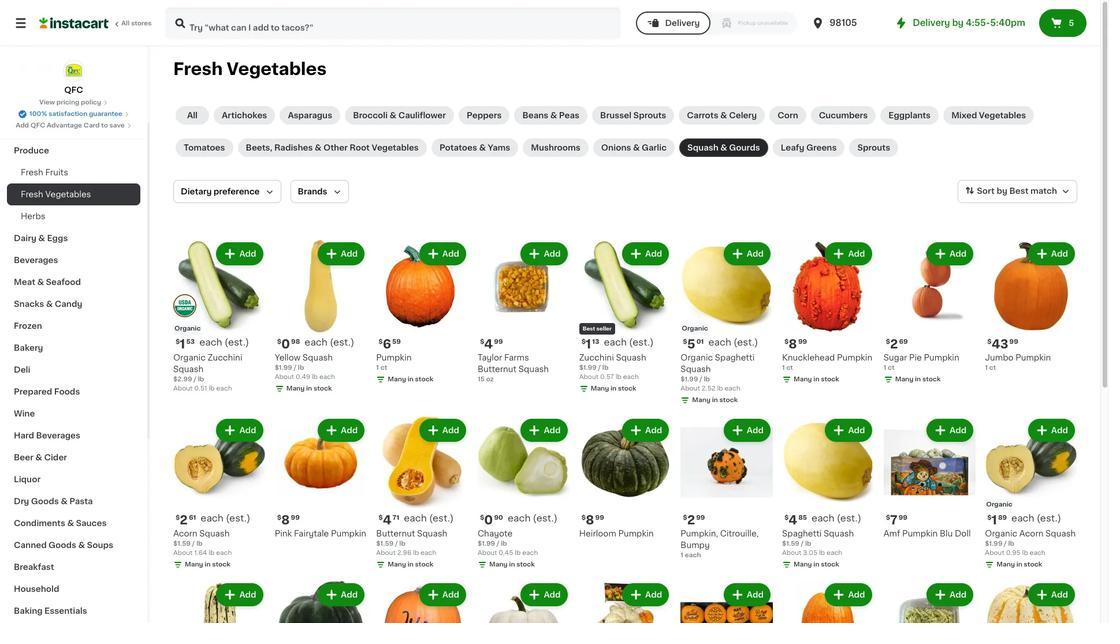 Task type: locate. For each thing, give the bounding box(es) containing it.
beverages link
[[7, 250, 140, 271]]

/ up 3.05
[[801, 541, 804, 548]]

15
[[478, 376, 485, 383]]

99 up pumpkin, in the bottom right of the page
[[696, 515, 705, 522]]

0 horizontal spatial best
[[583, 326, 595, 331]]

0 horizontal spatial delivery
[[665, 19, 700, 27]]

each (est.) for chayote
[[508, 514, 557, 524]]

ct inside pumpkin 1 ct
[[380, 365, 387, 371]]

citrouille,
[[720, 530, 759, 539]]

each (est.) for organic acorn squash
[[1011, 514, 1061, 524]]

0 vertical spatial all
[[121, 20, 130, 27]]

lb up "1.64"
[[196, 541, 202, 548]]

yellow squash $1.99 / lb about 0.49 lb each
[[275, 354, 335, 380]]

99 right 43
[[1009, 339, 1018, 345]]

0 horizontal spatial qfc
[[30, 122, 45, 129]]

each right 0.57
[[623, 374, 639, 380]]

each inside the spaghetti squash $1.59 / lb about 3.05 lb each
[[827, 551, 842, 557]]

$ 0 90
[[480, 515, 503, 527]]

about inside butternut squash $1.59 / lb about 2.96 lb each
[[376, 551, 396, 557]]

1 horizontal spatial by
[[997, 187, 1007, 195]]

vegetables
[[227, 61, 327, 77], [979, 111, 1026, 120], [372, 144, 419, 152], [45, 191, 91, 199]]

ct down 6
[[380, 365, 387, 371]]

4:55-
[[966, 18, 990, 27]]

1 zucchini from the left
[[208, 354, 242, 362]]

1 horizontal spatial 4
[[484, 338, 493, 350]]

squash up 2.52
[[681, 365, 711, 374]]

pink fairytale pumpkin
[[275, 530, 366, 539]]

(est.) for butternut squash
[[429, 514, 454, 524]]

buy it again link
[[7, 31, 140, 54]]

8 for pink fairytale pumpkin
[[281, 515, 290, 527]]

lb
[[298, 365, 304, 371], [602, 365, 608, 371], [312, 374, 318, 380], [616, 374, 621, 380], [198, 376, 204, 383], [704, 376, 710, 383], [209, 386, 215, 392], [717, 386, 723, 392], [196, 541, 202, 548], [501, 541, 507, 548], [805, 541, 811, 548], [399, 541, 405, 548], [1008, 541, 1014, 548], [209, 551, 214, 557], [515, 551, 521, 557], [819, 551, 825, 557], [413, 551, 419, 557], [1022, 551, 1028, 557]]

fairytale
[[294, 530, 329, 539]]

many down "sugar"
[[895, 376, 913, 383]]

$ up knucklehead
[[784, 339, 789, 345]]

qfc link
[[63, 60, 85, 96]]

& inside squash & gourds link
[[720, 144, 727, 152]]

& inside condiments & sauces link
[[67, 520, 74, 528]]

squash down $1.13 each (estimated) element
[[616, 354, 646, 362]]

& inside onions & garlic link
[[633, 144, 640, 152]]

4 ct from the left
[[989, 365, 996, 371]]

3 ct from the left
[[888, 365, 895, 371]]

99 inside $ 2 99
[[696, 515, 705, 522]]

1 left 53
[[180, 338, 185, 350]]

$1.99
[[275, 365, 292, 371], [579, 365, 597, 371], [681, 376, 698, 383], [478, 541, 495, 548], [985, 541, 1002, 548]]

$2.61 each (estimated) element
[[173, 514, 266, 529]]

sprouts up garlic
[[633, 111, 666, 120]]

each (est.) inside $1.53 each (estimated) element
[[199, 338, 249, 347]]

0 horizontal spatial by
[[952, 18, 964, 27]]

1 horizontal spatial acorn
[[1019, 530, 1043, 539]]

broccoli & cauliflower
[[353, 111, 446, 120]]

$1.59 inside the spaghetti squash $1.59 / lb about 3.05 lb each
[[782, 541, 799, 548]]

71
[[393, 515, 399, 522]]

1 horizontal spatial 5
[[1069, 19, 1074, 27]]

in for organic acorn squash
[[1016, 562, 1022, 569]]

$1.59 for butternut squash
[[376, 541, 393, 548]]

about inside acorn squash $1.59 / lb about 1.64 lb each
[[173, 551, 193, 557]]

99 for heirloom pumpkin
[[595, 515, 604, 522]]

each right 0.95
[[1030, 551, 1045, 557]]

0 horizontal spatial 0
[[281, 338, 290, 350]]

0 horizontal spatial 4
[[383, 515, 391, 527]]

$ 7 99
[[886, 515, 907, 527]]

3.05
[[803, 551, 817, 557]]

(est.) inside $2.61 each (estimated) element
[[226, 514, 250, 524]]

spaghetti inside organic spaghetti squash $1.99 / lb about 2.52 lb each
[[715, 354, 755, 362]]

$ inside '$ 2 69'
[[886, 339, 890, 345]]

each (est.) right 90
[[508, 514, 557, 524]]

1 vertical spatial spaghetti
[[782, 530, 822, 539]]

ct inside sugar pie pumpkin 1 ct
[[888, 365, 895, 371]]

99 for amf pumpkin blu doll
[[899, 515, 907, 522]]

snacks & candy link
[[7, 293, 140, 315]]

beverages inside 'link'
[[14, 256, 58, 265]]

each right 0.45
[[522, 551, 538, 557]]

item badge image
[[173, 295, 196, 318]]

(est.) for yellow squash
[[330, 338, 354, 347]]

each (est.) for spaghetti squash
[[812, 514, 861, 524]]

0 vertical spatial fresh vegetables
[[173, 61, 327, 77]]

(est.) for chayote
[[533, 514, 557, 524]]

1 vertical spatial best
[[583, 326, 595, 331]]

fresh vegetables up the artichokes link
[[173, 61, 327, 77]]

0 vertical spatial qfc
[[64, 86, 83, 94]]

2 zucchini from the left
[[579, 354, 614, 362]]

buy it again
[[32, 39, 81, 47]]

3 $1.59 from the left
[[376, 541, 393, 548]]

1 horizontal spatial 8
[[586, 515, 594, 527]]

each (est.) up butternut squash $1.59 / lb about 2.96 lb each
[[404, 514, 454, 524]]

(est.) for organic acorn squash
[[1037, 514, 1061, 524]]

about inside the spaghetti squash $1.59 / lb about 3.05 lb each
[[782, 551, 801, 557]]

sugar
[[884, 354, 907, 362]]

$1.59 down $ 4 71
[[376, 541, 393, 548]]

1 horizontal spatial zucchini
[[579, 354, 614, 362]]

0 horizontal spatial 8
[[281, 515, 290, 527]]

0 horizontal spatial 5
[[687, 338, 695, 350]]

onions
[[601, 144, 631, 152]]

1 inside sugar pie pumpkin 1 ct
[[884, 365, 886, 371]]

snacks
[[14, 300, 44, 308]]

0 horizontal spatial acorn
[[173, 530, 197, 539]]

0 horizontal spatial $ 8 99
[[277, 515, 300, 527]]

best inside field
[[1009, 187, 1029, 195]]

beverages down dairy & eggs at the left of page
[[14, 256, 58, 265]]

yams
[[488, 144, 510, 152]]

0 inside $0.98 each (estimated) element
[[281, 338, 290, 350]]

many down 0.95
[[997, 562, 1015, 569]]

broccoli & cauliflower link
[[345, 106, 454, 125]]

goods for canned
[[49, 542, 76, 550]]

0 vertical spatial butternut
[[478, 365, 517, 374]]

$1.99 inside yellow squash $1.99 / lb about 0.49 lb each
[[275, 365, 292, 371]]

household link
[[7, 579, 140, 601]]

99 up knucklehead
[[798, 339, 807, 345]]

2.52
[[702, 386, 715, 392]]

(est.) for spaghetti squash
[[837, 514, 861, 524]]

2 horizontal spatial $ 8 99
[[784, 338, 807, 350]]

about inside organic acorn squash $1.99 / lb about 0.95 lb each
[[985, 551, 1004, 557]]

dairy & eggs
[[14, 235, 68, 243]]

broccoli
[[353, 111, 388, 120]]

bakery link
[[7, 337, 140, 359]]

2 acorn from the left
[[1019, 530, 1043, 539]]

beans & peas link
[[514, 106, 588, 125]]

all for all
[[187, 111, 198, 120]]

1 vertical spatial by
[[997, 187, 1007, 195]]

stock
[[821, 376, 839, 383], [415, 376, 433, 383], [922, 376, 941, 383], [314, 386, 332, 392], [618, 386, 636, 392], [719, 397, 738, 404], [212, 562, 230, 569], [517, 562, 535, 569], [821, 562, 839, 569], [415, 562, 433, 569], [1024, 562, 1042, 569]]

pumpkin inside knucklehead pumpkin 1 ct
[[837, 354, 872, 362]]

each right 01
[[708, 338, 731, 347]]

$1.99 inside chayote $1.99 / lb about 0.45 lb each
[[478, 541, 495, 548]]

by for delivery
[[952, 18, 964, 27]]

about down the $2.99
[[173, 386, 193, 392]]

& inside dairy & eggs link
[[38, 235, 45, 243]]

beer
[[14, 454, 33, 462]]

4 for butternut squash
[[383, 515, 391, 527]]

each (est.)
[[199, 338, 249, 347], [305, 338, 354, 347], [604, 338, 654, 347], [708, 338, 758, 347], [201, 514, 250, 524], [508, 514, 557, 524], [812, 514, 861, 524], [404, 514, 454, 524], [1011, 514, 1061, 524]]

(est.) for zucchini squash
[[629, 338, 654, 347]]

fresh for produce
[[21, 169, 43, 177]]

1 vertical spatial all
[[187, 111, 198, 120]]

instacart logo image
[[39, 16, 109, 30]]

& left peas
[[550, 111, 557, 120]]

canned goods & soups
[[14, 542, 113, 550]]

0 horizontal spatial zucchini
[[208, 354, 242, 362]]

organic inside the organic zucchini squash $2.99 / lb about 0.51 lb each
[[173, 354, 206, 362]]

product group containing 6
[[376, 240, 468, 387]]

butternut
[[478, 365, 517, 374], [376, 530, 415, 539]]

2 up pumpkin, in the bottom right of the page
[[687, 515, 695, 527]]

(est.) inside $1.53 each (estimated) element
[[225, 338, 249, 347]]

many for organic acorn squash
[[997, 562, 1015, 569]]

$0.90 each (estimated) element
[[478, 514, 570, 529]]

fresh vegetables
[[173, 61, 327, 77], [21, 191, 91, 199]]

& for carrots & celery
[[720, 111, 727, 120]]

2 horizontal spatial 8
[[789, 338, 797, 350]]

each inside organic spaghetti squash $1.99 / lb about 2.52 lb each
[[725, 386, 740, 392]]

by inside field
[[997, 187, 1007, 195]]

garlic
[[642, 144, 667, 152]]

0 horizontal spatial $1.59
[[173, 541, 191, 548]]

sort
[[977, 187, 995, 195]]

$ left 90
[[480, 515, 484, 522]]

delivery inside button
[[665, 19, 700, 27]]

0 horizontal spatial spaghetti
[[715, 354, 755, 362]]

pumpkin,
[[681, 530, 718, 539]]

each (est.) inside $1.13 each (estimated) element
[[604, 338, 654, 347]]

& inside broccoli & cauliflower link
[[390, 111, 396, 120]]

squash
[[687, 144, 719, 152], [303, 354, 333, 362], [616, 354, 646, 362], [173, 365, 203, 374], [519, 365, 549, 374], [681, 365, 711, 374], [199, 530, 230, 539], [824, 530, 854, 539], [417, 530, 447, 539], [1046, 530, 1076, 539]]

/ inside organic spaghetti squash $1.99 / lb about 2.52 lb each
[[700, 376, 702, 383]]

fresh for fresh fruits
[[21, 191, 43, 199]]

each (est.) inside $0.90 each (estimated) element
[[508, 514, 557, 524]]

0 horizontal spatial butternut
[[376, 530, 415, 539]]

(est.) inside $0.90 each (estimated) element
[[533, 514, 557, 524]]

$ left 98
[[277, 339, 281, 345]]

each (est.) inside $2.61 each (estimated) element
[[201, 514, 250, 524]]

in for butternut squash
[[408, 562, 414, 569]]

1 horizontal spatial spaghetti
[[782, 530, 822, 539]]

& inside snacks & candy link
[[46, 300, 53, 308]]

1 horizontal spatial $ 8 99
[[581, 515, 604, 527]]

many down 0.45
[[489, 562, 508, 569]]

$1.59 for acorn squash
[[173, 541, 191, 548]]

in down "1.64"
[[205, 562, 211, 569]]

& inside carrots & celery link
[[720, 111, 727, 120]]

99 inside $ 4 99
[[494, 339, 503, 345]]

each (est.) for acorn squash
[[201, 514, 250, 524]]

each (est.) for organic zucchini squash
[[199, 338, 249, 347]]

peas
[[559, 111, 579, 120]]

in for zucchini squash
[[611, 386, 616, 392]]

in down 0.49
[[306, 386, 312, 392]]

squash inside organic spaghetti squash $1.99 / lb about 2.52 lb each
[[681, 365, 711, 374]]

in down 2.96
[[408, 562, 414, 569]]

all up tomatoes link
[[187, 111, 198, 120]]

liquor
[[14, 476, 40, 484]]

1 vertical spatial goods
[[49, 542, 76, 550]]

by right sort at top
[[997, 187, 1007, 195]]

product group
[[173, 240, 266, 394], [275, 240, 367, 396], [376, 240, 468, 387], [478, 240, 570, 385], [579, 240, 671, 396], [681, 240, 773, 408], [782, 240, 874, 387], [884, 240, 976, 387], [985, 240, 1077, 373], [173, 417, 266, 573], [275, 417, 367, 540], [376, 417, 468, 573], [478, 417, 570, 573], [579, 417, 671, 540], [681, 417, 773, 561], [782, 417, 874, 573], [884, 417, 976, 540], [985, 417, 1077, 573], [173, 582, 266, 624], [275, 582, 367, 624], [376, 582, 468, 624], [478, 582, 570, 624], [579, 582, 671, 624], [681, 582, 773, 624], [782, 582, 874, 624], [884, 582, 976, 624], [985, 582, 1077, 624]]

0 left 90
[[484, 515, 493, 527]]

best for best seller
[[583, 326, 595, 331]]

1 vertical spatial butternut
[[376, 530, 415, 539]]

chayote $1.99 / lb about 0.45 lb each
[[478, 530, 538, 557]]

& inside dry goods & pasta link
[[61, 498, 67, 506]]

& left other
[[315, 144, 321, 152]]

potatoes & yams link
[[431, 139, 518, 157]]

$ inside $ 1 53
[[176, 339, 180, 345]]

product group containing 5
[[681, 240, 773, 408]]

1 vertical spatial qfc
[[30, 122, 45, 129]]

add button
[[217, 244, 262, 265], [319, 244, 364, 265], [420, 244, 465, 265], [522, 244, 566, 265], [623, 244, 668, 265], [725, 244, 769, 265], [826, 244, 871, 265], [928, 244, 972, 265], [1029, 244, 1074, 265], [217, 420, 262, 441], [319, 420, 364, 441], [420, 420, 465, 441], [522, 420, 566, 441], [623, 420, 668, 441], [725, 420, 769, 441], [826, 420, 871, 441], [928, 420, 972, 441], [1029, 420, 1074, 441], [217, 585, 262, 606], [319, 585, 364, 606], [420, 585, 465, 606], [522, 585, 566, 606], [623, 585, 668, 606], [725, 585, 769, 606], [826, 585, 871, 606], [928, 585, 972, 606], [1029, 585, 1074, 606]]

$1.59 down $ 4 85 at the bottom right of the page
[[782, 541, 799, 548]]

None search field
[[165, 7, 621, 39]]

stock down yellow squash $1.99 / lb about 0.49 lb each
[[314, 386, 332, 392]]

& for beer & cider
[[35, 454, 42, 462]]

$ left 01
[[683, 339, 687, 345]]

herbs
[[21, 213, 45, 221]]

about left 0.57
[[579, 374, 599, 380]]

1 down jumbo
[[985, 365, 988, 371]]

each inside chayote $1.99 / lb about 0.45 lb each
[[522, 551, 538, 557]]

many in stock for organic acorn squash
[[997, 562, 1042, 569]]

0 vertical spatial by
[[952, 18, 964, 27]]

& inside potatoes & yams link
[[479, 144, 486, 152]]

1 vertical spatial beverages
[[36, 432, 80, 440]]

peppers
[[467, 111, 502, 120]]

4 for spaghetti squash
[[789, 515, 797, 527]]

/ up 2.52
[[700, 376, 702, 383]]

corn link
[[770, 106, 806, 125]]

many for organic spaghetti squash
[[692, 397, 710, 404]]

0 vertical spatial best
[[1009, 187, 1029, 195]]

2 for pumpkin, citrouille, bumpy
[[687, 515, 695, 527]]

ct down "sugar"
[[888, 365, 895, 371]]

1 horizontal spatial 2
[[687, 515, 695, 527]]

1 horizontal spatial 0
[[484, 515, 493, 527]]

0 horizontal spatial fresh vegetables
[[21, 191, 91, 199]]

many in stock for zucchini squash
[[591, 386, 636, 392]]

(est.) up the organic zucchini squash $2.99 / lb about 0.51 lb each
[[225, 338, 249, 347]]

by for sort
[[997, 187, 1007, 195]]

1 down knucklehead
[[782, 365, 785, 371]]

many in stock for yellow squash
[[286, 386, 332, 392]]

4
[[484, 338, 493, 350], [789, 515, 797, 527], [383, 515, 391, 527]]

2 for sugar pie pumpkin
[[890, 338, 898, 350]]

each (est.) inside $1.89 each (estimated) element
[[1011, 514, 1061, 524]]

about inside zucchini squash $1.99 / lb about 0.57 lb each
[[579, 374, 599, 380]]

squash inside butternut squash $1.59 / lb about 2.96 lb each
[[417, 530, 447, 539]]

1 $1.59 from the left
[[173, 541, 191, 548]]

2 horizontal spatial $1.59
[[782, 541, 799, 548]]

$ left 13
[[581, 339, 586, 345]]

zucchini inside zucchini squash $1.99 / lb about 0.57 lb each
[[579, 354, 614, 362]]

1 ct from the left
[[786, 365, 793, 371]]

& inside beans & peas link
[[550, 111, 557, 120]]

sugar pie pumpkin 1 ct
[[884, 354, 959, 371]]

1 vertical spatial 0
[[484, 515, 493, 527]]

2 horizontal spatial 2
[[890, 338, 898, 350]]

$ 43 99
[[987, 338, 1018, 350]]

0 vertical spatial beverages
[[14, 256, 58, 265]]

0.57
[[600, 374, 614, 380]]

$ inside $ 4 99
[[480, 339, 484, 345]]

goods down condiments & sauces at the left of the page
[[49, 542, 76, 550]]

squash inside the organic zucchini squash $2.99 / lb about 0.51 lb each
[[173, 365, 203, 374]]

view pricing policy
[[39, 99, 101, 106]]

4 left 85
[[789, 515, 797, 527]]

stock down chayote $1.99 / lb about 0.45 lb each
[[517, 562, 535, 569]]

fresh vegetables down fruits
[[21, 191, 91, 199]]

about inside chayote $1.99 / lb about 0.45 lb each
[[478, 551, 497, 557]]

43
[[992, 338, 1008, 350]]

(est.) for organic spaghetti squash
[[734, 338, 758, 347]]

each (est.) inside $5.01 each (estimated) element
[[708, 338, 758, 347]]

$ 1 53
[[176, 338, 195, 350]]

1 horizontal spatial butternut
[[478, 365, 517, 374]]

2 $1.59 from the left
[[782, 541, 799, 548]]

$1.99 inside organic acorn squash $1.99 / lb about 0.95 lb each
[[985, 541, 1002, 548]]

& for snacks & candy
[[46, 300, 53, 308]]

about inside the organic zucchini squash $2.99 / lb about 0.51 lb each
[[173, 386, 193, 392]]

(est.) inside $4.85 each (estimated) element
[[837, 514, 861, 524]]

squash down $4.71 each (estimated) element
[[417, 530, 447, 539]]

&
[[390, 111, 396, 120], [550, 111, 557, 120], [720, 111, 727, 120], [315, 144, 321, 152], [479, 144, 486, 152], [633, 144, 640, 152], [720, 144, 727, 152], [38, 235, 45, 243], [37, 278, 44, 287], [46, 300, 53, 308], [35, 454, 42, 462], [61, 498, 67, 506], [67, 520, 74, 528], [78, 542, 85, 550]]

(est.) inside $1.13 each (estimated) element
[[629, 338, 654, 347]]

meat
[[14, 278, 35, 287]]

pumpkin right pie
[[924, 354, 959, 362]]

4 left 71
[[383, 515, 391, 527]]

organic up 53
[[174, 326, 201, 332]]

each (est.) right 53
[[199, 338, 249, 347]]

& right beer
[[35, 454, 42, 462]]

& for meat & seafood
[[37, 278, 44, 287]]

onions & garlic
[[601, 144, 667, 152]]

stock down acorn squash $1.59 / lb about 1.64 lb each
[[212, 562, 230, 569]]

zucchini down the $ 1 13
[[579, 354, 614, 362]]

0 horizontal spatial all
[[121, 20, 130, 27]]

$ inside $ 2 99
[[683, 515, 687, 522]]

0 vertical spatial 0
[[281, 338, 290, 350]]

many in stock
[[794, 376, 839, 383], [388, 376, 433, 383], [895, 376, 941, 383], [286, 386, 332, 392], [591, 386, 636, 392], [692, 397, 738, 404], [185, 562, 230, 569], [489, 562, 535, 569], [794, 562, 839, 569], [388, 562, 433, 569], [997, 562, 1042, 569]]

squash inside the spaghetti squash $1.59 / lb about 3.05 lb each
[[824, 530, 854, 539]]

$ left 85
[[784, 515, 789, 522]]

stock down zucchini squash $1.99 / lb about 0.57 lb each
[[618, 386, 636, 392]]

(est.) inside $0.98 each (estimated) element
[[330, 338, 354, 347]]

sprouts down cucumbers link
[[857, 144, 890, 152]]

acorn down $1.89 each (estimated) element on the right of page
[[1019, 530, 1043, 539]]

$ 8 99 for heirloom pumpkin
[[581, 515, 604, 527]]

each (est.) inside $4.85 each (estimated) element
[[812, 514, 861, 524]]

best up 13
[[583, 326, 595, 331]]

many in stock for acorn squash
[[185, 562, 230, 569]]

artichokes
[[222, 111, 267, 120]]

(est.) inside $1.89 each (estimated) element
[[1037, 514, 1061, 524]]

each right 0.51
[[216, 386, 232, 392]]

0 vertical spatial goods
[[31, 498, 59, 506]]

2 horizontal spatial 4
[[789, 515, 797, 527]]

0 vertical spatial spaghetti
[[715, 354, 755, 362]]

/ inside yellow squash $1.99 / lb about 0.49 lb each
[[294, 365, 296, 371]]

many in stock down 2.52
[[692, 397, 738, 404]]

many in stock down "1.64"
[[185, 562, 230, 569]]

/ up 0.57
[[598, 365, 601, 371]]

beer & cider
[[14, 454, 67, 462]]

0 vertical spatial sprouts
[[633, 111, 666, 120]]

ct
[[786, 365, 793, 371], [380, 365, 387, 371], [888, 365, 895, 371], [989, 365, 996, 371]]

2 ct from the left
[[380, 365, 387, 371]]

/ up 0.51
[[194, 376, 196, 383]]

99 right '7'
[[899, 515, 907, 522]]

many down 2.96
[[388, 562, 406, 569]]

thanksgiving link
[[7, 118, 140, 140]]

stock for spaghetti squash
[[821, 562, 839, 569]]

carrots & celery link
[[679, 106, 765, 125]]

(est.) up organic acorn squash $1.99 / lb about 0.95 lb each
[[1037, 514, 1061, 524]]

(est.) inside $4.71 each (estimated) element
[[429, 514, 454, 524]]

1 acorn from the left
[[173, 530, 197, 539]]

0 vertical spatial 5
[[1069, 19, 1074, 27]]

(est.) up acorn squash $1.59 / lb about 1.64 lb each
[[226, 514, 250, 524]]

acorn inside acorn squash $1.59 / lb about 1.64 lb each
[[173, 530, 197, 539]]

many in stock for spaghetti squash
[[794, 562, 839, 569]]

1 vertical spatial fresh
[[21, 169, 43, 177]]

pasta
[[69, 498, 93, 506]]

essentials
[[45, 608, 87, 616]]

in down 0.45
[[509, 562, 515, 569]]

1 horizontal spatial delivery
[[913, 18, 950, 27]]

& for squash & gourds
[[720, 144, 727, 152]]

& inside beets, radishes & other root vegetables link
[[315, 144, 321, 152]]

sort by
[[977, 187, 1007, 195]]

$ 8 99 for knucklehead pumpkin
[[784, 338, 807, 350]]

stock for zucchini squash
[[618, 386, 636, 392]]

organic down "$ 1 89"
[[985, 530, 1017, 539]]

1 horizontal spatial $1.59
[[376, 541, 393, 548]]

99 for taylor farms butternut squash
[[494, 339, 503, 345]]

baking essentials link
[[7, 601, 140, 623]]

about
[[275, 374, 294, 380], [579, 374, 599, 380], [173, 386, 193, 392], [681, 386, 700, 392], [173, 551, 193, 557], [478, 551, 497, 557], [782, 551, 801, 557], [376, 551, 396, 557], [985, 551, 1004, 557]]

add qfc advantage card to save
[[16, 122, 125, 129]]

each down bumpy on the bottom right of the page
[[685, 553, 701, 559]]

0 for chayote
[[484, 515, 493, 527]]

4 up "taylor"
[[484, 338, 493, 350]]

in down sugar pie pumpkin 1 ct
[[915, 376, 921, 383]]

eggs
[[47, 235, 68, 243]]

$ 8 99 up pink
[[277, 515, 300, 527]]

eggplants
[[889, 111, 931, 120]]

$1.99 down "$ 1 89"
[[985, 541, 1002, 548]]

organic inside organic spaghetti squash $1.99 / lb about 2.52 lb each
[[681, 354, 713, 362]]

99 for jumbo pumpkin
[[1009, 339, 1018, 345]]

squash inside yellow squash $1.99 / lb about 0.49 lb each
[[303, 354, 333, 362]]

bumpy
[[681, 542, 710, 550]]

$ 4 85
[[784, 515, 807, 527]]

1 vertical spatial sprouts
[[857, 144, 890, 152]]

jumbo pumpkin 1 ct
[[985, 354, 1051, 371]]

seller
[[596, 326, 612, 331]]

1 horizontal spatial all
[[187, 111, 198, 120]]

$ 4 71
[[379, 515, 399, 527]]

1 vertical spatial 5
[[687, 338, 695, 350]]

$ inside $ 43 99
[[987, 339, 992, 345]]

1 horizontal spatial best
[[1009, 187, 1029, 195]]

lb right 2.52
[[717, 386, 723, 392]]

$1.99 down yellow
[[275, 365, 292, 371]]

in
[[814, 376, 819, 383], [408, 376, 414, 383], [915, 376, 921, 383], [306, 386, 312, 392], [611, 386, 616, 392], [712, 397, 718, 404], [205, 562, 211, 569], [509, 562, 515, 569], [814, 562, 819, 569], [408, 562, 414, 569], [1016, 562, 1022, 569]]

many for zucchini squash
[[591, 386, 609, 392]]

pumpkin left blu
[[902, 530, 938, 539]]

many down pumpkin 1 ct on the left bottom of page
[[388, 376, 406, 383]]

5 button
[[1039, 9, 1087, 37]]

8 for knucklehead pumpkin
[[789, 338, 797, 350]]

knucklehead
[[782, 354, 835, 362]]

each right 53
[[199, 338, 222, 347]]

vegetables down broccoli & cauliflower link
[[372, 144, 419, 152]]

$1.99 down $ 5 01
[[681, 376, 698, 383]]

2 vertical spatial fresh
[[21, 191, 43, 199]]



Task type: vqa. For each thing, say whether or not it's contained in the screenshot.


Task type: describe. For each thing, give the bounding box(es) containing it.
$5.01 each (estimated) element
[[681, 337, 773, 352]]

0 horizontal spatial 2
[[180, 515, 188, 527]]

90
[[494, 515, 503, 522]]

100%
[[30, 111, 47, 117]]

product group containing 7
[[884, 417, 976, 540]]

view
[[39, 99, 55, 106]]

99 for pumpkin, citrouille, bumpy
[[696, 515, 705, 522]]

delivery for delivery
[[665, 19, 700, 27]]

many in stock for chayote
[[489, 562, 535, 569]]

/ inside acorn squash $1.59 / lb about 1.64 lb each
[[192, 541, 195, 548]]

lb up 0.57
[[602, 365, 608, 371]]

1 left 13
[[586, 338, 591, 350]]

1 inside the jumbo pumpkin 1 ct
[[985, 365, 988, 371]]

lb right 0.95
[[1022, 551, 1028, 557]]

many in stock down knucklehead pumpkin 1 ct
[[794, 376, 839, 383]]

cauliflower
[[398, 111, 446, 120]]

pie
[[909, 354, 922, 362]]

best match
[[1009, 187, 1057, 195]]

many in stock for butternut squash
[[388, 562, 433, 569]]

6
[[383, 338, 391, 350]]

stock down knucklehead pumpkin 1 ct
[[821, 376, 839, 383]]

$1.59 for spaghetti squash
[[782, 541, 799, 548]]

$ 5 01
[[683, 338, 704, 350]]

$ inside "$ 1 89"
[[987, 515, 992, 522]]

mixed
[[951, 111, 977, 120]]

99 for pink fairytale pumpkin
[[291, 515, 300, 522]]

wine
[[14, 410, 35, 418]]

sauces
[[76, 520, 107, 528]]

in for yellow squash
[[306, 386, 312, 392]]

brands button
[[290, 180, 349, 203]]

$4.85 each (estimated) element
[[782, 514, 874, 529]]

heirloom pumpkin
[[579, 530, 654, 539]]

fruits
[[45, 169, 68, 177]]

many in stock down pumpkin 1 ct on the left bottom of page
[[388, 376, 433, 383]]

& for potatoes & yams
[[479, 144, 486, 152]]

prepared foods link
[[7, 381, 140, 403]]

0 horizontal spatial sprouts
[[633, 111, 666, 120]]

acorn squash $1.59 / lb about 1.64 lb each
[[173, 530, 232, 557]]

lb up 0.51
[[198, 376, 204, 383]]

& for broccoli & cauliflower
[[390, 111, 396, 120]]

/ inside butternut squash $1.59 / lb about 2.96 lb each
[[395, 541, 398, 548]]

/ inside the organic zucchini squash $2.99 / lb about 0.51 lb each
[[194, 376, 196, 383]]

vegetables up herbs link
[[45, 191, 91, 199]]

$ inside $ 0 90
[[480, 515, 484, 522]]

vegetables up the artichokes link
[[227, 61, 327, 77]]

qfc logo image
[[63, 60, 85, 82]]

8 for heirloom pumpkin
[[586, 515, 594, 527]]

& for condiments & sauces
[[67, 520, 74, 528]]

1 horizontal spatial fresh vegetables
[[173, 61, 327, 77]]

$ inside $ 4 85
[[784, 515, 789, 522]]

1 horizontal spatial sprouts
[[857, 144, 890, 152]]

zucchini inside the organic zucchini squash $2.99 / lb about 0.51 lb each
[[208, 354, 242, 362]]

potatoes & yams
[[440, 144, 510, 152]]

$ up the heirloom
[[581, 515, 586, 522]]

baking essentials
[[14, 608, 87, 616]]

spaghetti squash $1.59 / lb about 3.05 lb each
[[782, 530, 854, 557]]

each inside butternut squash $1.59 / lb about 2.96 lb each
[[421, 551, 436, 557]]

dietary preference
[[181, 188, 260, 196]]

pumpkin right fairytale
[[331, 530, 366, 539]]

cucumbers link
[[811, 106, 876, 125]]

dairy
[[14, 235, 36, 243]]

$ inside $ 0 98
[[277, 339, 281, 345]]

ct inside the jumbo pumpkin 1 ct
[[989, 365, 996, 371]]

each right 71
[[404, 514, 427, 524]]

in for acorn squash
[[205, 562, 211, 569]]

$ inside $ 7 99
[[886, 515, 890, 522]]

85
[[798, 515, 807, 522]]

each right 90
[[508, 514, 531, 524]]

stock for organic acorn squash
[[1024, 562, 1042, 569]]

$ 1 89
[[987, 515, 1007, 527]]

$ 8 99 for pink fairytale pumpkin
[[277, 515, 300, 527]]

candy
[[55, 300, 82, 308]]

condiments
[[14, 520, 65, 528]]

stock for chayote
[[517, 562, 535, 569]]

in for spaghetti squash
[[814, 562, 819, 569]]

seafood
[[46, 278, 81, 287]]

squash inside acorn squash $1.59 / lb about 1.64 lb each
[[199, 530, 230, 539]]

squash inside organic acorn squash $1.99 / lb about 0.95 lb each
[[1046, 530, 1076, 539]]

each inside acorn squash $1.59 / lb about 1.64 lb each
[[216, 551, 232, 557]]

dietary preference button
[[173, 180, 281, 203]]

squash inside the "taylor farms butternut squash 15 oz"
[[519, 365, 549, 374]]

5 inside 5 'button'
[[1069, 19, 1074, 27]]

stock left 15
[[415, 376, 433, 383]]

many for spaghetti squash
[[794, 562, 812, 569]]

asparagus
[[288, 111, 332, 120]]

lb right 0.49
[[312, 374, 318, 380]]

root
[[350, 144, 370, 152]]

goods for dry
[[31, 498, 59, 506]]

farms
[[504, 354, 529, 362]]

$1.13 each (estimated) element
[[579, 337, 671, 352]]

& for onions & garlic
[[633, 144, 640, 152]]

squash inside zucchini squash $1.99 / lb about 0.57 lb each
[[616, 354, 646, 362]]

acorn inside organic acorn squash $1.99 / lb about 0.95 lb each
[[1019, 530, 1043, 539]]

& inside canned goods & soups link
[[78, 542, 85, 550]]

condiments & sauces link
[[7, 513, 140, 535]]

1.64
[[194, 551, 207, 557]]

organic inside organic acorn squash $1.99 / lb about 0.95 lb each
[[985, 530, 1017, 539]]

beets,
[[246, 144, 272, 152]]

1 vertical spatial fresh vegetables
[[21, 191, 91, 199]]

dietary
[[181, 188, 212, 196]]

each (est.) for butternut squash
[[404, 514, 454, 524]]

each (est.) for organic spaghetti squash
[[708, 338, 758, 347]]

all stores
[[121, 20, 152, 27]]

$1.99 inside zucchini squash $1.99 / lb about 0.57 lb each
[[579, 365, 597, 371]]

$ inside the $ 1 13
[[581, 339, 586, 345]]

hard
[[14, 432, 34, 440]]

each right 85
[[812, 514, 834, 524]]

tomatoes
[[184, 144, 225, 152]]

each inside organic acorn squash $1.99 / lb about 0.95 lb each
[[1030, 551, 1045, 557]]

leafy greens
[[781, 144, 837, 152]]

$ up pink
[[277, 515, 281, 522]]

thanksgiving
[[14, 125, 69, 133]]

0 for yellow
[[281, 338, 290, 350]]

lb up 2.52
[[704, 376, 710, 383]]

$1.53 each (estimated) element
[[173, 337, 266, 352]]

mushrooms
[[531, 144, 580, 152]]

$2.99
[[173, 376, 192, 383]]

match
[[1030, 187, 1057, 195]]

breakfast
[[14, 564, 54, 572]]

produce
[[14, 147, 49, 155]]

jumbo
[[985, 354, 1014, 362]]

onions & garlic link
[[593, 139, 675, 157]]

$ inside $ 2 61
[[176, 515, 180, 522]]

stock down sugar pie pumpkin 1 ct
[[922, 376, 941, 383]]

each right 89
[[1011, 514, 1034, 524]]

$ 1 13
[[581, 338, 599, 350]]

stock for acorn squash
[[212, 562, 230, 569]]

butternut inside the "taylor farms butternut squash 15 oz"
[[478, 365, 517, 374]]

0.49
[[296, 374, 310, 380]]

& for dairy & eggs
[[38, 235, 45, 243]]

household
[[14, 586, 59, 594]]

all link
[[176, 106, 209, 125]]

lb right 0.57
[[616, 374, 621, 380]]

herbs link
[[7, 206, 140, 228]]

pumpkin inside the jumbo pumpkin 1 ct
[[1016, 354, 1051, 362]]

0.95
[[1006, 551, 1021, 557]]

99 for knucklehead pumpkin
[[798, 339, 807, 345]]

all for all stores
[[121, 20, 130, 27]]

stock for butternut squash
[[415, 562, 433, 569]]

in down knucklehead pumpkin 1 ct
[[814, 376, 819, 383]]

fresh fruits link
[[7, 162, 140, 184]]

lb up 2.96
[[399, 541, 405, 548]]

$ inside $ 4 71
[[379, 515, 383, 522]]

lb right 0.51
[[209, 386, 215, 392]]

0 vertical spatial fresh
[[173, 61, 223, 77]]

$0.98 each (estimated) element
[[275, 337, 367, 352]]

$1.99 inside organic spaghetti squash $1.99 / lb about 2.52 lb each
[[681, 376, 698, 383]]

vegetables right mixed
[[979, 111, 1026, 120]]

tomatoes link
[[176, 139, 233, 157]]

each inside yellow squash $1.99 / lb about 0.49 lb each
[[319, 374, 335, 380]]

delivery button
[[636, 12, 710, 35]]

organic up 01
[[682, 326, 708, 332]]

many in stock down sugar pie pumpkin 1 ct
[[895, 376, 941, 383]]

1 horizontal spatial qfc
[[64, 86, 83, 94]]

5 inside $5.01 each (estimated) element
[[687, 338, 695, 350]]

each right 61
[[201, 514, 223, 524]]

product group containing 43
[[985, 240, 1077, 373]]

lb up 3.05
[[805, 541, 811, 548]]

lb right 3.05
[[819, 551, 825, 557]]

/ inside the spaghetti squash $1.59 / lb about 3.05 lb each
[[801, 541, 804, 548]]

service type group
[[636, 12, 797, 35]]

produce link
[[7, 140, 140, 162]]

many in stock for organic spaghetti squash
[[692, 397, 738, 404]]

each inside zucchini squash $1.99 / lb about 0.57 lb each
[[623, 374, 639, 380]]

(est.) for organic zucchini squash
[[225, 338, 249, 347]]

$ inside $ 6 59
[[379, 339, 383, 345]]

squash & gourds
[[687, 144, 760, 152]]

lb up 0.45
[[501, 541, 507, 548]]

many for acorn squash
[[185, 562, 203, 569]]

in for chayote
[[509, 562, 515, 569]]

lb right "1.64"
[[209, 551, 214, 557]]

69
[[899, 339, 908, 345]]

pumpkin inside sugar pie pumpkin 1 ct
[[924, 354, 959, 362]]

brussel
[[600, 111, 631, 120]]

ct inside knucklehead pumpkin 1 ct
[[786, 365, 793, 371]]

Search field
[[166, 8, 620, 38]]

policy
[[81, 99, 101, 106]]

carrots
[[687, 111, 718, 120]]

spaghetti inside the spaghetti squash $1.59 / lb about 3.05 lb each
[[782, 530, 822, 539]]

(est.) for acorn squash
[[226, 514, 250, 524]]

stock for organic spaghetti squash
[[719, 397, 738, 404]]

taylor farms butternut squash 15 oz
[[478, 354, 549, 383]]

deli
[[14, 366, 30, 374]]

recipes
[[14, 103, 48, 111]]

0.45
[[499, 551, 513, 557]]

satisfaction
[[49, 111, 87, 117]]

beans & peas
[[522, 111, 579, 120]]

oz
[[486, 376, 494, 383]]

in down pumpkin 1 ct on the left bottom of page
[[408, 376, 414, 383]]

each inside pumpkin, citrouille, bumpy 1 each
[[685, 553, 701, 559]]

many for chayote
[[489, 562, 508, 569]]

pumpkin right the heirloom
[[618, 530, 654, 539]]

lb up 0.49
[[298, 365, 304, 371]]

many down knucklehead
[[794, 376, 812, 383]]

Best match Sort by field
[[958, 180, 1077, 203]]

/ inside organic acorn squash $1.99 / lb about 0.95 lb each
[[1004, 541, 1007, 548]]

about inside yellow squash $1.99 / lb about 0.49 lb each
[[275, 374, 294, 380]]

organic up 89
[[986, 502, 1012, 509]]

delivery for delivery by 4:55-5:40pm
[[913, 18, 950, 27]]

dairy & eggs link
[[7, 228, 140, 250]]

01
[[696, 339, 704, 345]]

many for butternut squash
[[388, 562, 406, 569]]

stock for yellow squash
[[314, 386, 332, 392]]

view pricing policy link
[[39, 98, 108, 107]]

& for beans & peas
[[550, 111, 557, 120]]

each right 98
[[305, 338, 327, 347]]

/ inside zucchini squash $1.99 / lb about 0.57 lb each
[[598, 365, 601, 371]]

each down 'seller'
[[604, 338, 627, 347]]

$1.89 each (estimated) element
[[985, 514, 1077, 529]]

$ 6 59
[[379, 338, 401, 350]]

chayote
[[478, 530, 513, 539]]

organic spaghetti squash $1.99 / lb about 2.52 lb each
[[681, 354, 755, 392]]

meat & seafood link
[[7, 271, 140, 293]]

$ inside $ 5 01
[[683, 339, 687, 345]]

$4.71 each (estimated) element
[[376, 514, 468, 529]]

butternut inside butternut squash $1.59 / lb about 2.96 lb each
[[376, 530, 415, 539]]

in for organic spaghetti squash
[[712, 397, 718, 404]]

1 left 89
[[992, 515, 997, 527]]

lb right 2.96
[[413, 551, 419, 557]]

/ inside chayote $1.99 / lb about 0.45 lb each
[[497, 541, 499, 548]]

many for yellow squash
[[286, 386, 305, 392]]

each (est.) for yellow squash
[[305, 338, 354, 347]]

lb up 0.95
[[1008, 541, 1014, 548]]

1 inside pumpkin 1 ct
[[376, 365, 379, 371]]

lb right 0.45
[[515, 551, 521, 557]]

beans
[[522, 111, 548, 120]]

1 inside pumpkin, citrouille, bumpy 1 each
[[681, 553, 683, 559]]

pumpkin down $ 6 59
[[376, 354, 412, 362]]

best for best match
[[1009, 187, 1029, 195]]

taylor
[[478, 354, 502, 362]]

each (est.) for zucchini squash
[[604, 338, 654, 347]]

dry goods & pasta link
[[7, 491, 140, 513]]

1 inside knucklehead pumpkin 1 ct
[[782, 365, 785, 371]]

squash down carrots
[[687, 144, 719, 152]]

98105
[[830, 18, 857, 27]]

prepared
[[14, 388, 52, 396]]

each inside the organic zucchini squash $2.99 / lb about 0.51 lb each
[[216, 386, 232, 392]]

about inside organic spaghetti squash $1.99 / lb about 2.52 lb each
[[681, 386, 700, 392]]



